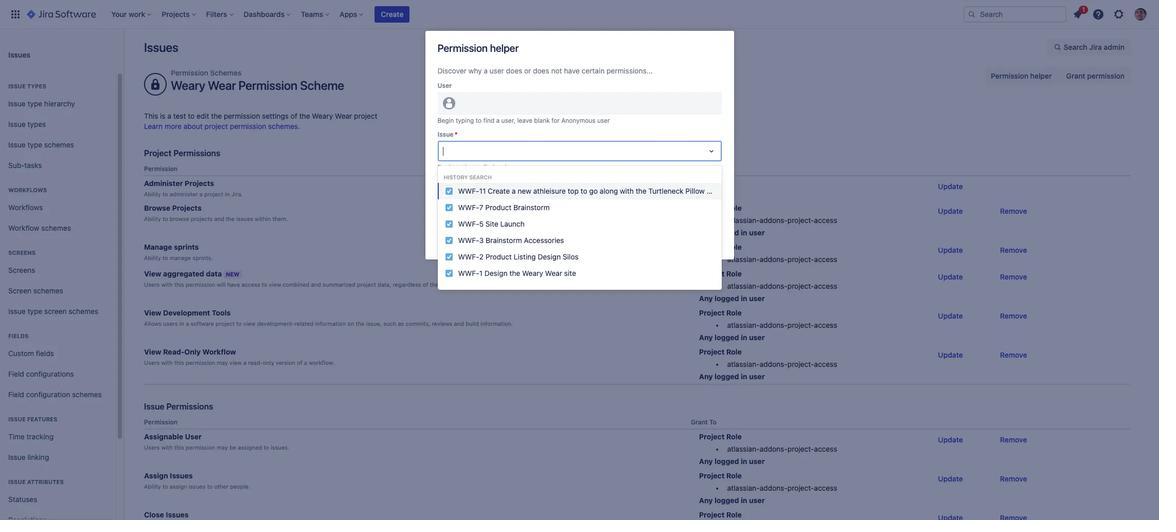 Task type: locate. For each thing, give the bounding box(es) containing it.
1 screens from the top
[[8, 250, 36, 256]]

launch
[[500, 220, 525, 228]]

may inside the assignable user users with this permission may be assigned to issues.
[[217, 445, 228, 451]]

create inside button
[[381, 10, 404, 18]]

issue types link
[[4, 114, 112, 135]]

learn down wwf-1 design the weary wear site
[[507, 282, 522, 288]]

browse projects ability to browse projects and the issues within them.
[[144, 204, 288, 222]]

2 users from the top
[[144, 360, 160, 366]]

ability down 'manage'
[[144, 255, 161, 261]]

1 vertical spatial grant
[[691, 165, 708, 173]]

helper for the permission helper 'button' at the right
[[1031, 72, 1052, 80]]

1 grant to from the top
[[691, 165, 717, 173]]

0 vertical spatial weary
[[171, 78, 205, 93]]

view left read-
[[144, 348, 161, 357]]

permissions for project permissions
[[173, 149, 220, 158]]

issues right assign
[[189, 484, 206, 491]]

update for read-
[[938, 351, 963, 360]]

role for view aggregated data
[[726, 270, 742, 278]]

1 remove button from the top
[[994, 203, 1034, 220]]

or left not
[[524, 66, 531, 75]]

3 atlassian- from the top
[[727, 282, 760, 291]]

1 vertical spatial type
[[28, 140, 42, 149]]

3 typing from the top
[[456, 210, 474, 218]]

0 horizontal spatial design
[[485, 269, 508, 278]]

1 vertical spatial design
[[485, 269, 508, 278]]

update for sprints
[[938, 246, 963, 255]]

view inside view aggregated data new users with this permission will have access to view combined and summarized project data, regardless of their individual permissions. learn more.
[[144, 270, 161, 278]]

0 vertical spatial type
[[28, 99, 42, 108]]

6 project role atlassian-addons-project-access any logged in user from the top
[[699, 472, 837, 505]]

1 begin from the top
[[438, 117, 454, 125]]

1 vertical spatial and
[[311, 282, 321, 288]]

view inside the view read-only workflow users with this permission may view a read-only version of a workflow.
[[230, 360, 242, 366]]

helper inside 'button'
[[1031, 72, 1052, 80]]

6 update button from the top
[[932, 347, 969, 364]]

2 field from the top
[[8, 390, 24, 399]]

2 vertical spatial users
[[144, 445, 160, 451]]

schemes down workflows link
[[41, 224, 71, 232]]

ability inside browse projects ability to browse projects and the issues within them.
[[144, 216, 161, 222]]

a right "is"
[[167, 112, 171, 120]]

0 vertical spatial design
[[538, 252, 561, 261]]

1 up search jira admin button
[[1082, 5, 1085, 13]]

3 this from the top
[[174, 445, 184, 451]]

brainstorm accessories image
[[445, 237, 453, 245]]

find up wwf-5 site launch
[[483, 210, 495, 218]]

role for assign issues
[[726, 472, 742, 481]]

project-
[[788, 216, 814, 225], [788, 255, 814, 264], [788, 282, 814, 291], [788, 321, 814, 330], [788, 360, 814, 369], [788, 445, 814, 454], [788, 484, 814, 493]]

7 project- from the top
[[788, 484, 814, 493]]

0 vertical spatial have
[[564, 66, 580, 75]]

3 role from the top
[[726, 270, 742, 278]]

time tracking
[[8, 433, 54, 441]]

0 vertical spatial issues
[[236, 216, 253, 222]]

grant to
[[691, 165, 717, 173], [691, 419, 717, 427]]

ability inside the assign issues ability to assign issues to other people.
[[144, 484, 161, 491]]

history
[[444, 174, 468, 181]]

wear down 'schemes'
[[208, 78, 236, 93]]

1 users from the top
[[144, 282, 160, 288]]

any for user
[[699, 458, 713, 466]]

typing up history search
[[456, 164, 474, 171]]

project- for read-
[[788, 360, 814, 369]]

to left combined
[[262, 282, 267, 288]]

0 vertical spatial *
[[455, 131, 458, 138]]

* for permission *
[[472, 178, 475, 185]]

view down 'manage'
[[144, 270, 161, 278]]

permission inside button
[[1087, 72, 1125, 80]]

go
[[589, 187, 598, 195]]

1 vertical spatial issues
[[189, 484, 206, 491]]

or left press
[[535, 210, 541, 218]]

projects inside browse projects ability to browse projects and the issues within them.
[[172, 204, 202, 213]]

4 addons- from the top
[[760, 321, 788, 330]]

0 horizontal spatial helper
[[490, 42, 519, 54]]

1 horizontal spatial issues
[[236, 216, 253, 222]]

issues
[[144, 40, 178, 55], [8, 50, 30, 59], [170, 472, 193, 481], [166, 511, 189, 520]]

1 vertical spatial grant to
[[691, 419, 717, 427]]

projects up browse in the top of the page
[[172, 204, 202, 213]]

search image
[[968, 10, 976, 18]]

1 type from the top
[[28, 99, 42, 108]]

of left their
[[423, 282, 428, 288]]

type up tasks
[[28, 140, 42, 149]]

1 vertical spatial create
[[488, 187, 510, 195]]

and inside view development tools allows users in a software project to view development-related information on the issue, such as commits, reviews and build information.
[[454, 321, 464, 327]]

1 vertical spatial find
[[483, 164, 495, 171]]

1 typing from the top
[[456, 117, 474, 125]]

5 remove from the top
[[1000, 351, 1027, 360]]

project permissions
[[144, 149, 220, 158]]

4 atlassian- from the top
[[727, 321, 760, 330]]

view inside view development tools allows users in a software project to view development-related information on the issue, such as commits, reviews and build information.
[[144, 309, 161, 318]]

view left combined
[[269, 282, 281, 288]]

project inside view aggregated data new users with this permission will have access to view combined and summarized project data, regardless of their individual permissions. learn more.
[[357, 282, 376, 288]]

1 horizontal spatial create
[[488, 187, 510, 195]]

users
[[144, 282, 160, 288], [144, 360, 160, 366], [144, 445, 160, 451]]

user
[[438, 82, 452, 90], [185, 433, 202, 442]]

5 update from the top
[[938, 312, 963, 321]]

issue for issue permissions
[[144, 402, 164, 412]]

0 vertical spatial typing
[[456, 117, 474, 125]]

1 addons- from the top
[[760, 216, 788, 225]]

6 wwf- from the top
[[458, 269, 479, 278]]

issue types
[[8, 120, 46, 128]]

1 horizontal spatial *
[[472, 178, 475, 185]]

workflow inside the view read-only workflow users with this permission may view a read-only version of a workflow.
[[203, 348, 236, 357]]

0 vertical spatial permission helper
[[438, 42, 519, 54]]

a right the administer
[[200, 191, 203, 198]]

certain
[[582, 66, 605, 75]]

with down read-
[[161, 360, 173, 366]]

1 vertical spatial search
[[469, 174, 492, 181]]

learn more about project permission schemes. link
[[144, 122, 300, 131]]

permissions for issue permissions
[[166, 402, 213, 412]]

only
[[184, 348, 201, 357]]

0 vertical spatial workflows
[[8, 187, 47, 193]]

project role atlassian-addons-project-access any logged in user for issues
[[699, 472, 837, 505]]

more
[[165, 122, 182, 131]]

remove button for read-
[[994, 347, 1034, 364]]

view inside the view read-only workflow users with this permission may view a read-only version of a workflow.
[[144, 348, 161, 357]]

any for projects
[[699, 229, 713, 237]]

weary up test
[[171, 78, 205, 93]]

0 vertical spatial may
[[217, 360, 228, 366]]

5 logged from the top
[[715, 458, 739, 466]]

users for aggregated
[[144, 282, 160, 288]]

the inside view development tools allows users in a software project to view development-related information on the issue, such as commits, reviews and build information.
[[356, 321, 365, 327]]

access for view aggregated data
[[814, 282, 837, 291]]

of
[[291, 112, 297, 120], [423, 282, 428, 288], [297, 360, 302, 366]]

2 may from the top
[[217, 445, 228, 451]]

5 any from the top
[[699, 458, 713, 466]]

project for view read-only workflow
[[699, 348, 725, 357]]

begin for begin typing to find a permission or press down to see all
[[438, 210, 454, 218]]

0 horizontal spatial *
[[455, 131, 458, 138]]

to down administer
[[163, 191, 168, 198]]

ability up browse
[[144, 191, 161, 198]]

1 vertical spatial helper
[[1031, 72, 1052, 80]]

along
[[600, 187, 618, 195]]

4 remove button from the top
[[994, 308, 1034, 325]]

workflow down workflows link
[[8, 224, 39, 232]]

2 update from the top
[[938, 207, 963, 216]]

search right search jira admin image
[[1064, 43, 1088, 51]]

1 horizontal spatial permission helper
[[991, 72, 1052, 80]]

0 horizontal spatial and
[[214, 216, 224, 222]]

3 project role atlassian-addons-project-access any logged in user from the top
[[699, 309, 837, 342]]

3 find from the top
[[483, 210, 495, 218]]

wwf-1 design the weary wear site
[[458, 269, 576, 278]]

projects for administer projects
[[185, 179, 214, 188]]

to down browse
[[163, 216, 168, 222]]

remove
[[1000, 207, 1027, 216], [1000, 246, 1027, 255], [1000, 273, 1027, 282], [1000, 312, 1027, 321], [1000, 351, 1027, 360], [1000, 436, 1027, 445], [1000, 475, 1027, 484]]

1 vertical spatial begin
[[438, 164, 454, 171]]

2 begin from the top
[[438, 164, 454, 171]]

5 update button from the top
[[932, 308, 969, 325]]

7 atlassian- from the top
[[727, 484, 760, 493]]

update button for projects
[[932, 203, 969, 220]]

update button
[[932, 179, 969, 195], [932, 203, 969, 220], [932, 242, 969, 259], [932, 269, 969, 286], [932, 308, 969, 325], [932, 347, 969, 364], [932, 432, 969, 449], [932, 471, 969, 488]]

weary down scheme
[[312, 112, 333, 120]]

6 remove from the top
[[1000, 436, 1027, 445]]

0 vertical spatial create
[[381, 10, 404, 18]]

1 vertical spatial view
[[243, 321, 256, 327]]

2 vertical spatial typing
[[456, 210, 474, 218]]

1 does from the left
[[506, 66, 522, 75]]

0 vertical spatial projects
[[185, 179, 214, 188]]

5 addons- from the top
[[760, 360, 788, 369]]

permission left be
[[186, 445, 215, 451]]

type down types
[[28, 99, 42, 108]]

role
[[726, 204, 742, 213], [726, 243, 742, 252], [726, 270, 742, 278], [726, 309, 742, 318], [726, 348, 742, 357], [726, 433, 742, 442], [726, 472, 742, 481], [726, 511, 742, 520]]

a left the user,
[[496, 117, 500, 125]]

2 type from the top
[[28, 140, 42, 149]]

sprints.
[[193, 255, 213, 261]]

field
[[8, 370, 24, 379], [8, 390, 24, 399]]

design down the accessories
[[538, 252, 561, 261]]

1 vertical spatial have
[[227, 282, 240, 288]]

projects up the administer
[[185, 179, 214, 188]]

3 begin from the top
[[438, 210, 454, 218]]

typing for issue *
[[456, 164, 474, 171]]

1 product from the top
[[485, 203, 512, 212]]

this inside view aggregated data new users with this permission will have access to view combined and summarized project data, regardless of their individual permissions. learn more.
[[174, 282, 184, 288]]

silos
[[563, 252, 579, 261]]

for
[[552, 117, 560, 125]]

5 remove button from the top
[[994, 347, 1034, 364]]

user for view development tools
[[749, 334, 765, 342]]

0 vertical spatial view
[[144, 270, 161, 278]]

a left read-
[[243, 360, 247, 366]]

in for assign issues
[[741, 497, 747, 505]]

1 vertical spatial typing
[[456, 164, 474, 171]]

1 inside 'create' banner
[[1082, 5, 1085, 13]]

2 horizontal spatial and
[[454, 321, 464, 327]]

0 vertical spatial search
[[1064, 43, 1088, 51]]

0 horizontal spatial permission helper
[[438, 42, 519, 54]]

to up the view read-only workflow users with this permission may view a read-only version of a workflow.
[[236, 321, 242, 327]]

4 ability from the top
[[144, 484, 161, 491]]

2 remove button from the top
[[994, 242, 1034, 259]]

users inside view aggregated data new users with this permission will have access to view combined and summarized project data, regardless of their individual permissions. learn more.
[[144, 282, 160, 288]]

administer
[[144, 179, 183, 188]]

find
[[483, 117, 495, 125], [483, 164, 495, 171], [483, 210, 495, 218]]

project for view aggregated data
[[699, 270, 725, 278]]

7 role from the top
[[726, 472, 742, 481]]

custom fields link
[[4, 344, 112, 364]]

to
[[188, 112, 195, 120], [476, 117, 482, 125], [476, 164, 482, 171], [581, 187, 587, 195], [163, 191, 168, 198], [476, 210, 482, 218], [578, 210, 584, 218], [163, 216, 168, 222], [163, 255, 168, 261], [262, 282, 267, 288], [236, 321, 242, 327], [264, 445, 269, 451], [163, 484, 168, 491], [207, 484, 213, 491]]

top
[[568, 187, 579, 195]]

0 horizontal spatial weary
[[171, 78, 205, 93]]

project inside view development tools allows users in a software project to view development-related information on the issue, such as commits, reviews and build information.
[[216, 321, 235, 327]]

schemes down issue types link on the left top of the page
[[44, 140, 74, 149]]

and inside browse projects ability to browse projects and the issues within them.
[[214, 216, 224, 222]]

find for permission
[[483, 210, 495, 218]]

discover
[[438, 66, 467, 75]]

1 horizontal spatial workflow
[[203, 348, 236, 357]]

of right 'version'
[[297, 360, 302, 366]]

1 horizontal spatial user
[[438, 82, 452, 90]]

user for assignable user
[[749, 458, 765, 466]]

screen
[[8, 286, 31, 295]]

the left turtleneck in the top of the page
[[636, 187, 647, 195]]

workflow right only
[[203, 348, 236, 357]]

this
[[174, 282, 184, 288], [174, 360, 184, 366], [174, 445, 184, 451]]

this down read-
[[174, 360, 184, 366]]

wwf- right product brainstorm icon
[[458, 203, 479, 212]]

2 logged from the top
[[715, 294, 739, 303]]

2 vertical spatial of
[[297, 360, 302, 366]]

3
[[479, 236, 484, 245]]

screens for screens group at left
[[8, 250, 36, 256]]

* up "begin typing to find an issue"
[[455, 131, 458, 138]]

admin permission schemes image
[[145, 74, 166, 95]]

this inside the assignable user users with this permission may be assigned to issues.
[[174, 445, 184, 451]]

0 horizontal spatial does
[[506, 66, 522, 75]]

1 vertical spatial workflows
[[8, 203, 43, 212]]

begin up issue * at the top left of page
[[438, 117, 454, 125]]

7 update button from the top
[[932, 432, 969, 449]]

update for development
[[938, 312, 963, 321]]

1 vertical spatial user
[[185, 433, 202, 442]]

6 remove button from the top
[[994, 432, 1034, 449]]

workflows up workflow schemes
[[8, 203, 43, 212]]

6 atlassian- from the top
[[727, 445, 760, 454]]

1 any from the top
[[699, 229, 713, 237]]

remove button for sprints
[[994, 242, 1034, 259]]

6 addons- from the top
[[760, 445, 788, 454]]

view for read-
[[144, 348, 161, 357]]

jira software image
[[27, 8, 96, 20], [27, 8, 96, 20]]

have inside the permission helper dialog
[[564, 66, 580, 75]]

2 typing from the top
[[456, 164, 474, 171]]

permission down only
[[186, 360, 215, 366]]

0 vertical spatial begin
[[438, 117, 454, 125]]

1 horizontal spatial search
[[1064, 43, 1088, 51]]

remove for issues
[[1000, 475, 1027, 484]]

0 vertical spatial grant to
[[691, 165, 717, 173]]

find left the user,
[[483, 117, 495, 125]]

issue,
[[366, 321, 382, 327]]

and right combined
[[311, 282, 321, 288]]

permission
[[438, 42, 488, 54], [171, 68, 208, 77], [991, 72, 1029, 80], [239, 78, 298, 93], [144, 165, 178, 173], [438, 178, 471, 185], [144, 419, 178, 427]]

attributes
[[27, 479, 64, 486]]

0 horizontal spatial create
[[381, 10, 404, 18]]

ability inside administer projects ability to administer a project in jira.
[[144, 191, 161, 198]]

1 vertical spatial field
[[8, 390, 24, 399]]

issue type schemes
[[8, 140, 74, 149]]

2 workflows from the top
[[8, 203, 43, 212]]

workflows link
[[4, 198, 112, 218]]

to left assign
[[163, 484, 168, 491]]

about
[[184, 122, 203, 131]]

in for view development tools
[[741, 334, 747, 342]]

ability inside "manage sprints ability to manage sprints."
[[144, 255, 161, 261]]

6 any from the top
[[699, 497, 713, 505]]

issues inside the assign issues ability to assign issues to other people.
[[189, 484, 206, 491]]

wwf- right the product listing design silos icon
[[458, 252, 479, 261]]

user down discover
[[438, 82, 452, 90]]

user right assignable
[[185, 433, 202, 442]]

7
[[479, 203, 483, 212]]

5 project- from the top
[[788, 360, 814, 369]]

helper inside dialog
[[490, 42, 519, 54]]

1 vertical spatial view
[[144, 309, 161, 318]]

1 up permissions.
[[479, 269, 483, 278]]

create a new athleisure top to go along with the turtleneck pillow sweater image
[[445, 187, 453, 195]]

view up allows
[[144, 309, 161, 318]]

does right "why"
[[506, 66, 522, 75]]

4 wwf- from the top
[[458, 236, 479, 245]]

with down aggregated
[[161, 282, 173, 288]]

product brainstorm image
[[445, 204, 453, 212]]

to left issues.
[[264, 445, 269, 451]]

permission helper inside dialog
[[438, 42, 519, 54]]

screens down workflow schemes
[[8, 250, 36, 256]]

issue type screen schemes
[[8, 307, 98, 316]]

begin up site launch image
[[438, 210, 454, 218]]

issue inside group
[[8, 479, 26, 486]]

down
[[560, 210, 576, 218]]

a inside this is a test to edit the permission settings of the weary wear project learn more about project permission schemes.
[[167, 112, 171, 120]]

version
[[276, 360, 295, 366]]

5 wwf- from the top
[[458, 252, 479, 261]]

role for browse projects
[[726, 204, 742, 213]]

*
[[455, 131, 458, 138], [472, 178, 475, 185]]

grant for issue permissions
[[691, 419, 708, 427]]

8 update button from the top
[[932, 471, 969, 488]]

screens up screen
[[8, 266, 35, 275]]

in for browse projects
[[741, 229, 747, 237]]

this inside the view read-only workflow users with this permission may view a read-only version of a workflow.
[[174, 360, 184, 366]]

them.
[[273, 216, 288, 222]]

1 vertical spatial permissions
[[166, 402, 213, 412]]

1 horizontal spatial design
[[538, 252, 561, 261]]

1 horizontal spatial 1
[[1082, 5, 1085, 13]]

3 remove from the top
[[1000, 273, 1027, 282]]

project- for projects
[[788, 216, 814, 225]]

issue for issue type schemes
[[8, 140, 26, 149]]

wwf- right brainstorm accessories image
[[458, 236, 479, 245]]

type for hierarchy
[[28, 99, 42, 108]]

2 wwf- from the top
[[458, 203, 479, 212]]

11
[[479, 187, 486, 195]]

0 horizontal spatial user
[[185, 433, 202, 442]]

to up 5
[[476, 210, 482, 218]]

design up permissions.
[[485, 269, 508, 278]]

workflow.
[[309, 360, 334, 366]]

logged
[[715, 229, 739, 237], [715, 294, 739, 303], [715, 334, 739, 342], [715, 373, 739, 381], [715, 458, 739, 466], [715, 497, 739, 505]]

schemes
[[44, 140, 74, 149], [41, 224, 71, 232], [33, 286, 63, 295], [69, 307, 98, 316], [72, 390, 102, 399]]

permission up launch
[[501, 210, 533, 218]]

the inside browse projects ability to browse projects and the issues within them.
[[226, 216, 235, 222]]

0 vertical spatial and
[[214, 216, 224, 222]]

workflow schemes link
[[4, 218, 112, 239]]

project inside administer projects ability to administer a project in jira.
[[204, 191, 223, 198]]

such
[[383, 321, 396, 327]]

permissions up assignable
[[166, 402, 213, 412]]

1 horizontal spatial weary
[[312, 112, 333, 120]]

0 vertical spatial field
[[8, 370, 24, 379]]

1 vertical spatial *
[[472, 178, 475, 185]]

1 vertical spatial product
[[486, 252, 512, 261]]

in for view aggregated data
[[741, 294, 747, 303]]

1 horizontal spatial learn
[[507, 282, 522, 288]]

issue inside the permission helper dialog
[[438, 131, 454, 138]]

0 vertical spatial or
[[524, 66, 531, 75]]

user for view read-only workflow
[[749, 373, 765, 381]]

issue
[[505, 164, 520, 171]]

search jira admin
[[1064, 43, 1125, 51]]

issue inside screens group
[[8, 307, 26, 316]]

permissions...
[[607, 66, 653, 75]]

reviews
[[432, 321, 453, 327]]

access for view read-only workflow
[[814, 360, 837, 369]]

issues
[[236, 216, 253, 222], [189, 484, 206, 491]]

1
[[1082, 5, 1085, 13], [479, 269, 483, 278]]

atlassian- inside project role atlassian-addons-project-access
[[727, 255, 760, 264]]

1 find from the top
[[483, 117, 495, 125]]

1 horizontal spatial or
[[535, 210, 541, 218]]

2 remove from the top
[[1000, 246, 1027, 255]]

2 update button from the top
[[932, 203, 969, 220]]

of inside this is a test to edit the permission settings of the weary wear project learn more about project permission schemes.
[[291, 112, 297, 120]]

1 vertical spatial wear
[[335, 112, 352, 120]]

0 vertical spatial grant
[[1067, 72, 1086, 80]]

0 horizontal spatial learn
[[144, 122, 163, 131]]

typing for permission *
[[456, 210, 474, 218]]

permissions down about
[[173, 149, 220, 158]]

permission down admin on the right of page
[[1087, 72, 1125, 80]]

close
[[144, 511, 164, 520]]

may left read-
[[217, 360, 228, 366]]

role inside project role atlassian-addons-project-access
[[726, 243, 742, 252]]

2 vertical spatial this
[[174, 445, 184, 451]]

workflow
[[8, 224, 39, 232], [203, 348, 236, 357]]

0 horizontal spatial view
[[230, 360, 242, 366]]

none text field inside the permission helper dialog
[[443, 146, 445, 156]]

begin typing to find an issue
[[438, 164, 520, 171]]

this down assignable
[[174, 445, 184, 451]]

None text field
[[443, 146, 445, 156]]

schemes up "issue type screen schemes"
[[33, 286, 63, 295]]

2 vertical spatial and
[[454, 321, 464, 327]]

3 logged from the top
[[715, 334, 739, 342]]

view left read-
[[230, 360, 242, 366]]

1 vertical spatial of
[[423, 282, 428, 288]]

1 may from the top
[[217, 360, 228, 366]]

may
[[217, 360, 228, 366], [217, 445, 228, 451]]

0 horizontal spatial issues
[[189, 484, 206, 491]]

learn down this
[[144, 122, 163, 131]]

1 vertical spatial 1
[[479, 269, 483, 278]]

remove for projects
[[1000, 207, 1027, 216]]

and right the projects on the left of the page
[[214, 216, 224, 222]]

0 vertical spatial permissions
[[173, 149, 220, 158]]

typing right product brainstorm icon
[[456, 210, 474, 218]]

weary up more.
[[522, 269, 543, 278]]

brainstorm down new
[[514, 203, 550, 212]]

issue for issue types
[[8, 83, 26, 90]]

discover why a user does or does not have certain permissions...
[[438, 66, 653, 75]]

find left an
[[483, 164, 495, 171]]

2 horizontal spatial view
[[269, 282, 281, 288]]

update for user
[[938, 436, 963, 445]]

3 wwf- from the top
[[458, 220, 479, 228]]

brainstorm down launch
[[486, 236, 522, 245]]

remove for user
[[1000, 436, 1027, 445]]

with inside the assignable user users with this permission may be assigned to issues.
[[161, 445, 173, 451]]

6 update from the top
[[938, 351, 963, 360]]

4 project- from the top
[[788, 321, 814, 330]]

the up learn more. link on the bottom
[[510, 269, 520, 278]]

a left new
[[512, 187, 516, 195]]

1 horizontal spatial wear
[[335, 112, 352, 120]]

sub-tasks link
[[4, 155, 112, 176]]

addons- for projects
[[760, 216, 788, 225]]

1 vertical spatial learn
[[507, 282, 522, 288]]

issue for issue type hierarchy
[[8, 99, 26, 108]]

screens inside "screens" 'link'
[[8, 266, 35, 275]]

1 horizontal spatial and
[[311, 282, 321, 288]]

this down aggregated
[[174, 282, 184, 288]]

begin typing to find a user, leave blank for anonymous user
[[438, 117, 610, 125]]

0 vertical spatial helper
[[490, 42, 519, 54]]

screens link
[[4, 260, 112, 281]]

2 any from the top
[[699, 294, 713, 303]]

access inside project role atlassian-addons-project-access
[[814, 255, 837, 264]]

2 view from the top
[[144, 309, 161, 318]]

users inside the assignable user users with this permission may be assigned to issues.
[[144, 445, 160, 451]]

grant inside grant permission button
[[1067, 72, 1086, 80]]

0 vertical spatial user
[[438, 82, 452, 90]]

permission helper inside 'button'
[[991, 72, 1052, 80]]

logged for development
[[715, 334, 739, 342]]

3 any from the top
[[699, 334, 713, 342]]

4 logged from the top
[[715, 373, 739, 381]]

2 role from the top
[[726, 243, 742, 252]]

permission inside 'button'
[[991, 72, 1029, 80]]

product right 7 on the left
[[485, 203, 512, 212]]

does left not
[[533, 66, 549, 75]]

update button for sprints
[[932, 242, 969, 259]]

2 vertical spatial type
[[28, 307, 42, 316]]

1 wwf- from the top
[[458, 187, 479, 195]]

1 horizontal spatial view
[[243, 321, 256, 327]]

1 field from the top
[[8, 370, 24, 379]]

sweater
[[707, 187, 734, 195]]

update button for read-
[[932, 347, 969, 364]]

ability down assign
[[144, 484, 161, 491]]

workflows down sub-tasks
[[8, 187, 47, 193]]

schemes down field configurations link
[[72, 390, 102, 399]]

projects inside administer projects ability to administer a project in jira.
[[185, 179, 214, 188]]

1 remove from the top
[[1000, 207, 1027, 216]]

primary element
[[6, 0, 964, 29]]

accessories
[[524, 236, 564, 245]]

1 view from the top
[[144, 270, 161, 278]]

manage
[[170, 255, 191, 261]]

2 project- from the top
[[788, 255, 814, 264]]

2 vertical spatial begin
[[438, 210, 454, 218]]

1 project role atlassian-addons-project-access any logged in user from the top
[[699, 204, 837, 237]]

with
[[620, 187, 634, 195], [161, 282, 173, 288], [161, 360, 173, 366], [161, 445, 173, 451]]

3 update button from the top
[[932, 242, 969, 259]]

type left screen
[[28, 307, 42, 316]]

2 addons- from the top
[[760, 255, 788, 264]]

weary inside this is a test to edit the permission settings of the weary wear project learn more about project permission schemes.
[[312, 112, 333, 120]]

issue for issue types
[[8, 120, 26, 128]]

1 role from the top
[[726, 204, 742, 213]]

schemes
[[210, 68, 242, 77]]

2 vertical spatial wear
[[545, 269, 562, 278]]

may left be
[[217, 445, 228, 451]]

any for issues
[[699, 497, 713, 505]]

wwf- right site launch image
[[458, 220, 479, 228]]

1 this from the top
[[174, 282, 184, 288]]

and inside view aggregated data new users with this permission will have access to view combined and summarized project data, regardless of their individual permissions. learn more.
[[311, 282, 321, 288]]

1 horizontal spatial does
[[533, 66, 549, 75]]

users inside the view read-only workflow users with this permission may view a read-only version of a workflow.
[[144, 360, 160, 366]]

1 vertical spatial projects
[[172, 204, 202, 213]]

users down 'manage'
[[144, 282, 160, 288]]

0 vertical spatial users
[[144, 282, 160, 288]]

pillow
[[686, 187, 705, 195]]

to for project permissions
[[710, 165, 717, 173]]

3 addons- from the top
[[760, 282, 788, 291]]

grant for project permissions
[[691, 165, 708, 173]]

type inside screens group
[[28, 307, 42, 316]]

assign issues ability to assign issues to other people.
[[144, 472, 250, 491]]

the right on
[[356, 321, 365, 327]]

1 vertical spatial this
[[174, 360, 184, 366]]

6 logged from the top
[[715, 497, 739, 505]]

project role atlassian-addons-project-access
[[699, 243, 837, 264]]

4 remove from the top
[[1000, 312, 1027, 321]]

view left development-
[[243, 321, 256, 327]]

of inside the view read-only workflow users with this permission may view a read-only version of a workflow.
[[297, 360, 302, 366]]

view inside view development tools allows users in a software project to view development-related information on the issue, such as commits, reviews and build information.
[[243, 321, 256, 327]]

4 update from the top
[[938, 273, 963, 282]]

issue types group
[[4, 72, 112, 179]]

project role atlassian-addons-project-access any logged in user for development
[[699, 309, 837, 342]]

6 role from the top
[[726, 433, 742, 442]]

5 atlassian- from the top
[[727, 360, 760, 369]]

0 vertical spatial wear
[[208, 78, 236, 93]]

0 horizontal spatial have
[[227, 282, 240, 288]]

5 project role atlassian-addons-project-access any logged in user from the top
[[699, 433, 837, 466]]

to for issue permissions
[[710, 419, 717, 427]]

new
[[226, 271, 240, 278]]

grant
[[1067, 72, 1086, 80], [691, 165, 708, 173], [691, 419, 708, 427]]

2 find from the top
[[483, 164, 495, 171]]

issues inside the assign issues ability to assign issues to other people.
[[170, 472, 193, 481]]

in inside administer projects ability to administer a project in jira.
[[225, 191, 230, 198]]

this for read-
[[174, 360, 184, 366]]

0 vertical spatial to
[[710, 165, 717, 173]]

7 update from the top
[[938, 436, 963, 445]]

have down new at the left of the page
[[227, 282, 240, 288]]

1 update button from the top
[[932, 179, 969, 195]]

2 does from the left
[[533, 66, 549, 75]]

fields group
[[4, 322, 112, 409]]

8 update from the top
[[938, 475, 963, 484]]

2 grant to from the top
[[691, 419, 717, 427]]

0 vertical spatial product
[[485, 203, 512, 212]]

to inside administer projects ability to administer a project in jira.
[[163, 191, 168, 198]]

2 vertical spatial view
[[230, 360, 242, 366]]

wwf- for 2
[[458, 252, 479, 261]]

3 type from the top
[[28, 307, 42, 316]]

0 vertical spatial 1
[[1082, 5, 1085, 13]]

1 vertical spatial workflow
[[203, 348, 236, 357]]

1 vertical spatial screens
[[8, 266, 35, 275]]

7 remove from the top
[[1000, 475, 1027, 484]]

site
[[486, 220, 498, 228]]

2 this from the top
[[174, 360, 184, 366]]

0 horizontal spatial wear
[[208, 78, 236, 93]]

typing up issue * at the top left of page
[[456, 117, 474, 125]]

user
[[490, 66, 504, 75], [597, 117, 610, 125], [749, 229, 765, 237], [749, 294, 765, 303], [749, 334, 765, 342], [749, 373, 765, 381], [749, 458, 765, 466], [749, 497, 765, 505]]



Task type: vqa. For each thing, say whether or not it's contained in the screenshot.
the bottom this
yes



Task type: describe. For each thing, give the bounding box(es) containing it.
grant to for issue permissions
[[691, 419, 717, 427]]

permission helper for the permission helper 'button' at the right
[[991, 72, 1052, 80]]

open image
[[705, 145, 718, 157]]

logged for read-
[[715, 373, 739, 381]]

remove button for development
[[994, 308, 1034, 325]]

only
[[263, 360, 274, 366]]

their
[[430, 282, 442, 288]]

8 role from the top
[[726, 511, 742, 520]]

workflow schemes
[[8, 224, 71, 232]]

project inside project role atlassian-addons-project-access
[[699, 243, 725, 252]]

in inside view development tools allows users in a software project to view development-related information on the issue, such as commits, reviews and build information.
[[179, 321, 184, 327]]

issues up the "issue types"
[[8, 50, 30, 59]]

Search field
[[964, 6, 1067, 22]]

issue type schemes link
[[4, 135, 112, 155]]

see
[[585, 210, 596, 218]]

5
[[479, 220, 484, 228]]

open image
[[705, 192, 718, 204]]

browse
[[170, 216, 189, 222]]

access inside view aggregated data new users with this permission will have access to view combined and summarized project data, regardless of their individual permissions. learn more.
[[242, 282, 260, 288]]

to inside this is a test to edit the permission settings of the weary wear project learn more about project permission schemes.
[[188, 112, 195, 120]]

product for product brainstorm
[[485, 203, 512, 212]]

permission schemes weary wear permission scheme
[[171, 68, 344, 93]]

schemes inside workflows "group"
[[41, 224, 71, 232]]

site
[[564, 269, 576, 278]]

update button for issues
[[932, 471, 969, 488]]

with inside view aggregated data new users with this permission will have access to view combined and summarized project data, regardless of their individual permissions. learn more.
[[161, 282, 173, 288]]

as
[[398, 321, 404, 327]]

permission inside view aggregated data new users with this permission will have access to view combined and summarized project data, regardless of their individual permissions. learn more.
[[186, 282, 215, 288]]

development-
[[257, 321, 295, 327]]

addons- for read-
[[760, 360, 788, 369]]

atlassian- for issues
[[727, 484, 760, 493]]

access for assignable user
[[814, 445, 837, 454]]

new
[[518, 187, 531, 195]]

to inside browse projects ability to browse projects and the issues within them.
[[163, 216, 168, 222]]

project role atlassian-addons-project-access any logged in user for projects
[[699, 204, 837, 237]]

issue attributes
[[8, 479, 64, 486]]

wwf-2 product listing design silos
[[458, 252, 579, 261]]

project for browse projects
[[699, 204, 725, 213]]

user,
[[501, 117, 516, 125]]

0 horizontal spatial search
[[469, 174, 492, 181]]

2 vertical spatial weary
[[522, 269, 543, 278]]

learn inside this is a test to edit the permission settings of the weary wear project learn more about project permission schemes.
[[144, 122, 163, 131]]

ability for assign issues
[[144, 484, 161, 491]]

anonymous
[[562, 117, 596, 125]]

wwf- for 7
[[458, 203, 479, 212]]

jira
[[1090, 43, 1102, 51]]

to up history search
[[476, 164, 482, 171]]

manage sprints ability to manage sprints.
[[144, 243, 213, 261]]

permission inside the view read-only workflow users with this permission may view a read-only version of a workflow.
[[186, 360, 215, 366]]

1 update from the top
[[938, 182, 963, 191]]

to inside view aggregated data new users with this permission will have access to view combined and summarized project data, regardless of their individual permissions. learn more.
[[262, 282, 267, 288]]

permission up learn more about project permission schemes. link at the top left
[[224, 112, 260, 120]]

wear inside this is a test to edit the permission settings of the weary wear project learn more about project permission schemes.
[[335, 112, 352, 120]]

product for product listing design silos
[[486, 252, 512, 261]]

wwf-5 site launch
[[458, 220, 525, 228]]

3 project- from the top
[[788, 282, 814, 291]]

project- for issues
[[788, 484, 814, 493]]

field for field configurations
[[8, 370, 24, 379]]

issues right close
[[166, 511, 189, 520]]

in for view read-only workflow
[[741, 373, 747, 381]]

wwf- for 5
[[458, 220, 479, 228]]

workflow inside workflow schemes link
[[8, 224, 39, 232]]

a inside administer projects ability to administer a project in jira.
[[200, 191, 203, 198]]

turtleneck
[[649, 187, 684, 195]]

find for user,
[[483, 117, 495, 125]]

a up site
[[496, 210, 500, 218]]

a right "why"
[[484, 66, 488, 75]]

search inside button
[[1064, 43, 1088, 51]]

2 project role atlassian-addons-project-access any logged in user from the top
[[699, 270, 837, 303]]

workflows for workflows "group"
[[8, 187, 47, 193]]

field for field configuration schemes
[[8, 390, 24, 399]]

have inside view aggregated data new users with this permission will have access to view combined and summarized project data, regardless of their individual permissions. learn more.
[[227, 282, 240, 288]]

permission helper button
[[985, 68, 1058, 84]]

atlassian- for projects
[[727, 216, 760, 225]]

aggregated
[[163, 270, 204, 278]]

update button for development
[[932, 308, 969, 325]]

helper for the permission helper dialog at the top
[[490, 42, 519, 54]]

screen schemes
[[8, 286, 63, 295]]

people.
[[230, 484, 250, 491]]

site launch image
[[445, 220, 453, 228]]

to left 'other'
[[207, 484, 213, 491]]

issue attributes group
[[4, 468, 112, 521]]

weary inside permission schemes weary wear permission scheme
[[171, 78, 205, 93]]

design the weary wear site image
[[445, 269, 453, 278]]

atlassian- for read-
[[727, 360, 760, 369]]

permission schemes link
[[171, 68, 242, 78]]

close issues
[[144, 511, 189, 520]]

issue type hierarchy link
[[4, 94, 112, 114]]

permissions.
[[471, 282, 505, 288]]

view inside view aggregated data new users with this permission will have access to view combined and summarized project data, regardless of their individual permissions. learn more.
[[269, 282, 281, 288]]

read-
[[248, 360, 263, 366]]

linking
[[28, 453, 49, 462]]

addons- inside project role atlassian-addons-project-access
[[760, 255, 788, 264]]

will
[[217, 282, 226, 288]]

to inside view development tools allows users in a software project to view development-related information on the issue, such as commits, reviews and build information.
[[236, 321, 242, 327]]

project- for development
[[788, 321, 814, 330]]

to left the user,
[[476, 117, 482, 125]]

issue features group
[[4, 405, 112, 471]]

screens group
[[4, 239, 112, 325]]

issue for issue *
[[438, 131, 454, 138]]

project role atlassian-addons-project-access any logged in user for read-
[[699, 348, 837, 381]]

with inside the view read-only workflow users with this permission may view a read-only version of a workflow.
[[161, 360, 173, 366]]

project for assign issues
[[699, 472, 725, 481]]

create button
[[375, 6, 410, 22]]

user inside the assignable user users with this permission may be assigned to issues.
[[185, 433, 202, 442]]

* for issue *
[[455, 131, 458, 138]]

edit
[[197, 112, 209, 120]]

logged for issues
[[715, 497, 739, 505]]

ability for administer projects
[[144, 191, 161, 198]]

in for assignable user
[[741, 458, 747, 466]]

features
[[27, 416, 57, 423]]

project role atlassian-addons-project-access any logged in user for user
[[699, 433, 837, 466]]

a inside view development tools allows users in a software project to view development-related information on the issue, such as commits, reviews and build information.
[[186, 321, 189, 327]]

any for read-
[[699, 373, 713, 381]]

to left see
[[578, 210, 584, 218]]

build
[[466, 321, 479, 327]]

workflows group
[[4, 176, 112, 242]]

screens for "screens" 'link'
[[8, 266, 35, 275]]

wwf- for 1
[[458, 269, 479, 278]]

may inside the view read-only workflow users with this permission may view a read-only version of a workflow.
[[217, 360, 228, 366]]

access for view development tools
[[814, 321, 837, 330]]

hierarchy
[[44, 99, 75, 108]]

schemes.
[[268, 122, 300, 131]]

more.
[[524, 282, 539, 288]]

project for assignable user
[[699, 433, 725, 442]]

view development tools allows users in a software project to view development-related information on the issue, such as commits, reviews and build information.
[[144, 309, 513, 327]]

permission inside the assignable user users with this permission may be assigned to issues.
[[186, 445, 215, 451]]

view for aggregated
[[144, 270, 161, 278]]

tasks
[[24, 161, 42, 170]]

permission helper dialog
[[425, 31, 734, 260]]

custom
[[8, 349, 34, 358]]

user for browse projects
[[749, 229, 765, 237]]

create banner
[[0, 0, 1159, 29]]

logged for projects
[[715, 229, 739, 237]]

find for issue
[[483, 164, 495, 171]]

users
[[163, 321, 178, 327]]

update for issues
[[938, 475, 963, 484]]

any for development
[[699, 334, 713, 342]]

why
[[469, 66, 482, 75]]

wwf-7 product brainstorm
[[458, 203, 550, 212]]

project for view development tools
[[699, 309, 725, 318]]

information
[[315, 321, 346, 327]]

a left workflow.
[[304, 360, 307, 366]]

issues inside browse projects ability to browse projects and the issues within them.
[[236, 216, 253, 222]]

to left the go
[[581, 187, 587, 195]]

permission inside dialog
[[501, 210, 533, 218]]

wwf- for 3
[[458, 236, 479, 245]]

remove button for projects
[[994, 203, 1034, 220]]

remove for sprints
[[1000, 246, 1027, 255]]

search jira admin image
[[1054, 43, 1062, 51]]

addons- for user
[[760, 445, 788, 454]]

read-
[[163, 348, 184, 357]]

with right along
[[620, 187, 634, 195]]

data,
[[378, 282, 391, 288]]

remove for read-
[[1000, 351, 1027, 360]]

assign
[[144, 472, 168, 481]]

tracking
[[27, 433, 54, 441]]

assignable
[[144, 433, 183, 442]]

learn more. link
[[507, 281, 539, 289]]

logged for user
[[715, 458, 739, 466]]

to inside "manage sprints ability to manage sprints."
[[163, 255, 168, 261]]

time tracking link
[[4, 427, 112, 448]]

update button for user
[[932, 432, 969, 449]]

manage
[[144, 243, 172, 252]]

data
[[206, 270, 222, 278]]

begin typing to find a permission or press down to see all
[[438, 210, 604, 218]]

issue type hierarchy
[[8, 99, 75, 108]]

issue for issue attributes
[[8, 479, 26, 486]]

search jira admin button
[[1047, 39, 1131, 56]]

1 vertical spatial brainstorm
[[486, 236, 522, 245]]

issue *
[[438, 131, 458, 138]]

browse
[[144, 204, 170, 213]]

schemes inside issue types group
[[44, 140, 74, 149]]

all
[[597, 210, 604, 218]]

view read-only workflow users with this permission may view a read-only version of a workflow.
[[144, 348, 334, 366]]

settings
[[262, 112, 289, 120]]

addons- for issues
[[760, 484, 788, 493]]

an
[[496, 164, 503, 171]]

of inside view aggregated data new users with this permission will have access to view combined and summarized project data, regardless of their individual permissions. learn more.
[[423, 282, 428, 288]]

type for schemes
[[28, 140, 42, 149]]

to inside the assignable user users with this permission may be assigned to issues.
[[264, 445, 269, 451]]

issues up admin permission schemes icon
[[144, 40, 178, 55]]

related
[[295, 321, 314, 327]]

types
[[27, 83, 46, 90]]

product listing design silos image
[[445, 253, 453, 261]]

wear inside permission schemes weary wear permission scheme
[[208, 78, 236, 93]]

not
[[551, 66, 562, 75]]

access for browse projects
[[814, 216, 837, 225]]

other
[[214, 484, 229, 491]]

user inside the permission helper dialog
[[438, 82, 452, 90]]

remove button for issues
[[994, 471, 1034, 488]]

the up learn more about project permission schemes. link at the top left
[[211, 112, 222, 120]]

workflows for workflows link
[[8, 203, 43, 212]]

issue for issue features
[[8, 416, 26, 423]]

test
[[173, 112, 186, 120]]

schemes right screen
[[69, 307, 98, 316]]

history search
[[444, 174, 492, 181]]

0 vertical spatial brainstorm
[[514, 203, 550, 212]]

this is a test to edit the permission settings of the weary wear project learn more about project permission schemes.
[[144, 112, 377, 131]]

role for view read-only workflow
[[726, 348, 742, 357]]

issue for issue linking
[[8, 453, 26, 462]]

wwf- for 11
[[458, 187, 479, 195]]

type for screen
[[28, 307, 42, 316]]

sub-
[[8, 161, 24, 170]]

0 horizontal spatial or
[[524, 66, 531, 75]]

blank
[[534, 117, 550, 125]]

this
[[144, 112, 158, 120]]

project- for user
[[788, 445, 814, 454]]

user for assign issues
[[749, 497, 765, 505]]

issue type screen schemes link
[[4, 302, 112, 322]]

projects
[[191, 216, 213, 222]]

schemes inside fields group
[[72, 390, 102, 399]]

begin for begin typing to find an issue
[[438, 164, 454, 171]]

ability for browse projects
[[144, 216, 161, 222]]

wwf-11 create a new athleisure top to go along with the turtleneck pillow sweater
[[458, 187, 734, 195]]

summarized
[[323, 282, 355, 288]]

issue types
[[8, 83, 46, 90]]

atlassian- for development
[[727, 321, 760, 330]]

screen
[[44, 307, 67, 316]]

information.
[[481, 321, 513, 327]]

2 horizontal spatial wear
[[545, 269, 562, 278]]

3 remove button from the top
[[994, 269, 1034, 286]]

0 horizontal spatial 1
[[479, 269, 483, 278]]

begin for begin typing to find a user, leave blank for anonymous user
[[438, 117, 454, 125]]

issues.
[[271, 445, 289, 451]]

jira.
[[231, 191, 243, 198]]

view for development
[[144, 309, 161, 318]]

project- inside project role atlassian-addons-project-access
[[788, 255, 814, 264]]

permission down the settings
[[230, 122, 266, 131]]

learn inside view aggregated data new users with this permission will have access to view combined and summarized project data, regardless of their individual permissions. learn more.
[[507, 282, 522, 288]]

project role
[[699, 511, 742, 520]]

4 update button from the top
[[932, 269, 969, 286]]

projects for browse projects
[[172, 204, 202, 213]]

the up schemes.
[[299, 112, 310, 120]]



